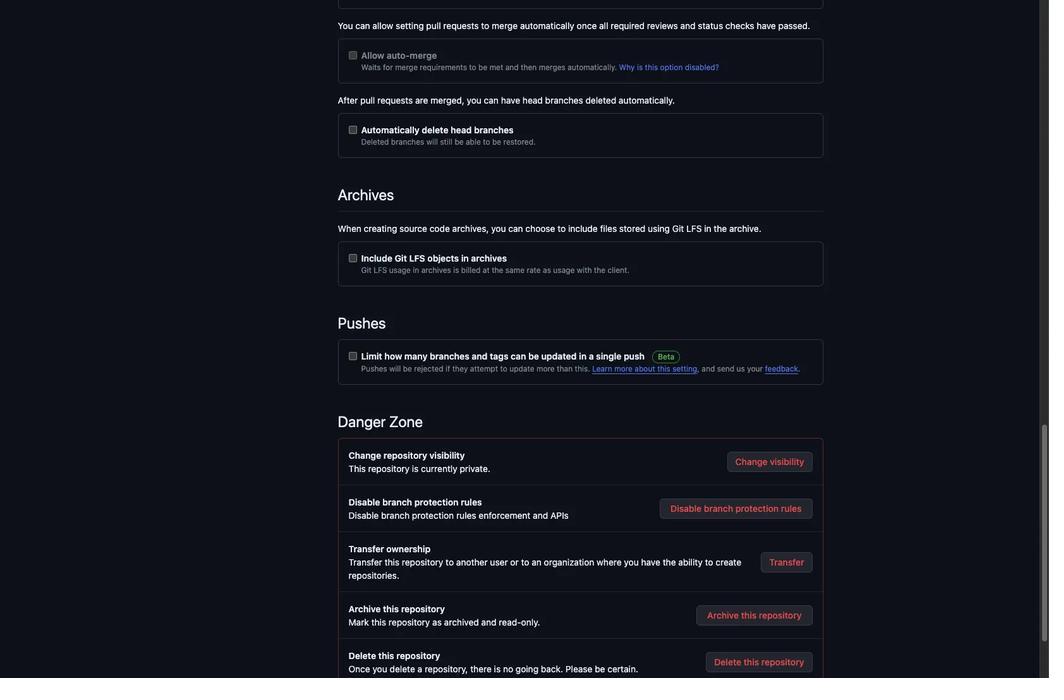 Task type: describe. For each thing, give the bounding box(es) containing it.
pushes for pushes will be rejected if they attempt to update more than this. learn more about this setting , and send us your feedback .
[[361, 364, 387, 374]]

automatically delete head branches
[[361, 125, 514, 135]]

how
[[385, 351, 402, 362]]

have inside transfer ownership transfer this repository to another user or to an organization where you         have the ability to create repositories.
[[642, 557, 661, 568]]

repository up archived in the bottom of the page
[[401, 604, 445, 615]]

same
[[506, 266, 525, 275]]

repository right mark
[[389, 617, 430, 628]]

deleted
[[586, 95, 617, 106]]

currently
[[421, 464, 458, 474]]

you
[[338, 20, 353, 31]]

auto-
[[387, 50, 410, 61]]

be right still
[[455, 137, 464, 147]]

send
[[718, 364, 735, 374]]

archives
[[338, 186, 394, 204]]

2 horizontal spatial git
[[673, 223, 684, 234]]

choose
[[526, 223, 556, 234]]

limit
[[361, 351, 382, 362]]

only.
[[522, 617, 540, 628]]

change for change repository visibility this repository is currently private.
[[349, 450, 381, 461]]

limit how many branches and tags can be updated in a single push
[[361, 351, 645, 362]]

1 horizontal spatial a
[[589, 351, 594, 362]]

apis
[[551, 510, 569, 521]]

0 vertical spatial delete
[[422, 125, 449, 135]]

when creating source code archives, you can choose to include files stored using git lfs in the archive.
[[338, 223, 762, 234]]

they
[[453, 364, 468, 374]]

,
[[698, 364, 700, 374]]

2 usage from the left
[[554, 266, 575, 275]]

status
[[698, 20, 724, 31]]

then
[[521, 63, 537, 72]]

include git lfs objects in archives
[[361, 253, 507, 264]]

2 horizontal spatial have
[[757, 20, 776, 31]]

merges
[[539, 63, 566, 72]]

disable for disable branch protection rules
[[671, 503, 702, 514]]

checks
[[726, 20, 755, 31]]

archived
[[444, 617, 479, 628]]

git lfs usage in archives is billed at the same rate as usage with the client.
[[361, 266, 630, 275]]

Allow auto-merge checkbox
[[349, 51, 357, 59]]

no
[[503, 664, 514, 675]]

1 horizontal spatial head
[[523, 95, 543, 106]]

this inside "button"
[[742, 610, 757, 621]]

0 horizontal spatial pull
[[361, 95, 375, 106]]

branch for disable branch protection rules
[[704, 503, 734, 514]]

repository inside delete this repository once you delete a repository, there is no going back. please be certain.
[[397, 651, 441, 661]]

be left "restored."
[[493, 137, 502, 147]]

protection for disable branch protection rules disable branch protection rules enforcement and apis
[[415, 497, 459, 508]]

Automatically delete head branches checkbox
[[349, 126, 357, 134]]

archive this repository button
[[697, 606, 813, 626]]

allow
[[361, 50, 385, 61]]

and inside disable branch protection rules disable branch protection rules enforcement and apis
[[533, 510, 548, 521]]

transfer for transfer ownership transfer this repository to another user or to an organization where you         have the ability to create repositories.
[[349, 544, 384, 555]]

files
[[600, 223, 617, 234]]

to left automatically
[[481, 20, 490, 31]]

objects
[[428, 253, 459, 264]]

enforcement
[[479, 510, 531, 521]]

rate
[[527, 266, 541, 275]]

rules for disable branch protection rules disable branch protection rules enforcement and apis
[[461, 497, 482, 508]]

ownership
[[387, 544, 431, 555]]

0 horizontal spatial setting
[[396, 20, 424, 31]]

create
[[716, 557, 742, 568]]

0 vertical spatial automatically.
[[568, 63, 617, 72]]

where
[[597, 557, 622, 568]]

delete this repository once you delete a repository, there is no going back. please be certain.
[[349, 651, 639, 675]]

deleted
[[361, 137, 389, 147]]

be inside delete this repository once you delete a repository, there is no going back. please be certain.
[[595, 664, 606, 675]]

protection up ownership
[[412, 510, 454, 521]]

pushes will be rejected if they attempt to update more than this. learn more about this setting , and send us your feedback .
[[361, 364, 801, 374]]

1 horizontal spatial lfs
[[410, 253, 425, 264]]

in up billed
[[461, 253, 469, 264]]

disabled?
[[685, 63, 720, 72]]

0 vertical spatial merge
[[492, 20, 518, 31]]

option
[[661, 63, 683, 72]]

another
[[457, 557, 488, 568]]

learn
[[593, 364, 613, 374]]

us
[[737, 364, 745, 374]]

archive this repository
[[708, 610, 802, 621]]

private.
[[460, 464, 491, 474]]

include
[[361, 253, 393, 264]]

the left archive.
[[714, 223, 727, 234]]

branches up able
[[474, 125, 514, 135]]

repository,
[[425, 664, 468, 675]]

after
[[338, 95, 358, 106]]

read-
[[499, 617, 522, 628]]

repository inside delete this repository button
[[762, 657, 805, 668]]

the right with
[[594, 266, 606, 275]]

branch up ownership
[[381, 510, 410, 521]]

after pull requests are merged, you can have head branches deleted automatically.
[[338, 95, 675, 106]]

going
[[516, 664, 539, 675]]

transfer for transfer
[[770, 557, 805, 568]]

1 vertical spatial head
[[451, 125, 472, 135]]

include
[[569, 223, 598, 234]]

your
[[748, 364, 763, 374]]

why
[[619, 63, 635, 72]]

repositories.
[[349, 570, 400, 581]]

0 horizontal spatial will
[[390, 364, 401, 374]]

protection for disable branch protection rules
[[736, 503, 779, 514]]

delete this repository
[[715, 657, 805, 668]]

change visibility button
[[728, 452, 813, 472]]

waits for merge requirements to be met and then merges automatically. why is this option disabled?
[[361, 63, 720, 72]]

1 horizontal spatial setting
[[673, 364, 698, 374]]

to right able
[[483, 137, 490, 147]]

passed.
[[779, 20, 811, 31]]

automatically
[[361, 125, 420, 135]]

can for archives,
[[509, 223, 523, 234]]

a inside delete this repository once you delete a repository, there is no going back. please be certain.
[[418, 664, 423, 675]]

branch for disable branch protection rules disable branch protection rules enforcement and apis
[[383, 497, 412, 508]]

for
[[383, 63, 393, 72]]

repository inside transfer ownership transfer this repository to another user or to an organization where you         have the ability to create repositories.
[[402, 557, 444, 568]]

deleted branches will still be able to be restored.
[[361, 137, 536, 147]]

repository right this
[[368, 464, 410, 474]]

is inside change repository visibility this repository is currently private.
[[412, 464, 419, 474]]

all
[[600, 20, 609, 31]]

archive.
[[730, 223, 762, 234]]

why is this option disabled? link
[[619, 63, 720, 72]]

0 vertical spatial archives
[[471, 253, 507, 264]]

allow auto-merge
[[361, 50, 439, 61]]

delete inside delete this repository once you delete a repository, there is no going back. please be certain.
[[390, 664, 415, 675]]

1 more from the left
[[537, 364, 555, 374]]

delete for delete this repository
[[715, 657, 742, 668]]

0 horizontal spatial have
[[501, 95, 521, 106]]

to left the include at the top right of the page
[[558, 223, 566, 234]]

be up update
[[529, 351, 539, 362]]

mark
[[349, 617, 369, 628]]

and up attempt
[[472, 351, 488, 362]]

in left archive.
[[705, 223, 712, 234]]

to down limit how many branches and tags can be updated in a single push
[[500, 364, 508, 374]]

1 horizontal spatial pull
[[427, 20, 441, 31]]

is left billed
[[454, 266, 459, 275]]

and right ,
[[702, 364, 715, 374]]

learn more about this setting link
[[593, 364, 698, 374]]

in up the this.
[[579, 351, 587, 362]]

met
[[490, 63, 504, 72]]

disable branch protection rules button
[[660, 499, 813, 519]]

to left met at the top left of the page
[[469, 63, 477, 72]]

danger
[[338, 413, 386, 431]]



Task type: vqa. For each thing, say whether or not it's contained in the screenshot.
rightmost the as
yes



Task type: locate. For each thing, give the bounding box(es) containing it.
feedback
[[766, 364, 799, 374]]

can for and
[[511, 351, 526, 362]]

if
[[446, 364, 450, 374]]

code
[[430, 223, 450, 234]]

stored
[[620, 223, 646, 234]]

visibility inside popup button
[[770, 457, 805, 467]]

git
[[673, 223, 684, 234], [395, 253, 407, 264], [361, 266, 372, 275]]

you right the archives,
[[492, 223, 506, 234]]

as inside archive this repository mark this repository as archived and read-only.
[[433, 617, 442, 628]]

1 vertical spatial archives
[[422, 266, 451, 275]]

archive down create
[[708, 610, 739, 621]]

and left the "apis"
[[533, 510, 548, 521]]

automatically.
[[568, 63, 617, 72], [619, 95, 675, 106]]

client.
[[608, 266, 630, 275]]

once
[[577, 20, 597, 31]]

1 horizontal spatial delete
[[715, 657, 742, 668]]

1 horizontal spatial git
[[395, 253, 407, 264]]

disable for disable branch protection rules disable branch protection rules enforcement and apis
[[349, 497, 380, 508]]

archive this repository mark this repository as archived and read-only.
[[349, 604, 540, 628]]

can right you
[[356, 20, 370, 31]]

2 vertical spatial lfs
[[374, 266, 387, 275]]

restored.
[[504, 137, 536, 147]]

is
[[637, 63, 643, 72], [454, 266, 459, 275], [412, 464, 419, 474], [494, 664, 501, 675]]

and left read-
[[482, 617, 497, 628]]

beta
[[658, 352, 675, 362]]

rules for disable branch protection rules
[[782, 503, 802, 514]]

1 horizontal spatial automatically.
[[619, 95, 675, 106]]

automatically. down why
[[619, 95, 675, 106]]

rules left enforcement
[[457, 510, 477, 521]]

1 usage from the left
[[389, 266, 411, 275]]

0 horizontal spatial requests
[[378, 95, 413, 106]]

tags
[[490, 351, 509, 362]]

0 vertical spatial will
[[427, 137, 438, 147]]

protection down 'currently'
[[415, 497, 459, 508]]

able
[[466, 137, 481, 147]]

repository up repository,
[[397, 651, 441, 661]]

git right include on the left top of the page
[[395, 253, 407, 264]]

you right where
[[624, 557, 639, 568]]

delete inside button
[[715, 657, 742, 668]]

delete up still
[[422, 125, 449, 135]]

will down how
[[390, 364, 401, 374]]

rejected
[[414, 364, 444, 374]]

visibility
[[430, 450, 465, 461], [770, 457, 805, 467]]

1 horizontal spatial more
[[615, 364, 633, 374]]

at
[[483, 266, 490, 275]]

0 horizontal spatial visibility
[[430, 450, 465, 461]]

to
[[481, 20, 490, 31], [469, 63, 477, 72], [483, 137, 490, 147], [558, 223, 566, 234], [500, 364, 508, 374], [446, 557, 454, 568], [521, 557, 530, 568], [705, 557, 714, 568]]

can down met at the top left of the page
[[484, 95, 499, 106]]

change up disable branch protection rules
[[736, 457, 768, 467]]

head up able
[[451, 125, 472, 135]]

this inside button
[[744, 657, 760, 668]]

this inside delete this repository once you delete a repository, there is no going back. please be certain.
[[379, 651, 394, 661]]

be right please on the bottom right of the page
[[595, 664, 606, 675]]

0 vertical spatial head
[[523, 95, 543, 106]]

1 vertical spatial have
[[501, 95, 521, 106]]

when
[[338, 223, 362, 234]]

0 vertical spatial git
[[673, 223, 684, 234]]

0 vertical spatial requests
[[444, 20, 479, 31]]

archive for archive this repository
[[708, 610, 739, 621]]

head down then
[[523, 95, 543, 106]]

0 horizontal spatial as
[[433, 617, 442, 628]]

0 vertical spatial as
[[543, 266, 551, 275]]

is left "no"
[[494, 664, 501, 675]]

1 horizontal spatial visibility
[[770, 457, 805, 467]]

branches down automatically
[[391, 137, 425, 147]]

source
[[400, 223, 427, 234]]

attempt
[[470, 364, 498, 374]]

0 horizontal spatial archive
[[349, 604, 381, 615]]

archive for archive this repository mark this repository as archived and read-only.
[[349, 604, 381, 615]]

is inside delete this repository once you delete a repository, there is no going back. please be certain.
[[494, 664, 501, 675]]

change up this
[[349, 450, 381, 461]]

1 horizontal spatial usage
[[554, 266, 575, 275]]

push
[[624, 351, 645, 362]]

you inside delete this repository once you delete a repository, there is no going back. please be certain.
[[373, 664, 388, 675]]

pushes for pushes
[[338, 314, 386, 332]]

lfs down include on the left top of the page
[[374, 266, 387, 275]]

you right 'once' in the bottom of the page
[[373, 664, 388, 675]]

requests up requirements
[[444, 20, 479, 31]]

rules inside button
[[782, 503, 802, 514]]

0 horizontal spatial automatically.
[[568, 63, 617, 72]]

waits
[[361, 63, 381, 72]]

0 horizontal spatial more
[[537, 364, 555, 374]]

be
[[479, 63, 488, 72], [455, 137, 464, 147], [493, 137, 502, 147], [529, 351, 539, 362], [403, 364, 412, 374], [595, 664, 606, 675]]

lfs left objects
[[410, 253, 425, 264]]

usage down include on the left top of the page
[[389, 266, 411, 275]]

change visibility
[[736, 457, 805, 467]]

branches up if
[[430, 351, 470, 362]]

1 horizontal spatial archive
[[708, 610, 739, 621]]

zone
[[389, 413, 423, 431]]

disable inside button
[[671, 503, 702, 514]]

protection inside button
[[736, 503, 779, 514]]

delete right 'once' in the bottom of the page
[[390, 664, 415, 675]]

in down include git lfs objects in archives
[[413, 266, 419, 275]]

in
[[705, 223, 712, 234], [461, 253, 469, 264], [413, 266, 419, 275], [579, 351, 587, 362]]

the left the ability
[[663, 557, 676, 568]]

have
[[757, 20, 776, 31], [501, 95, 521, 106], [642, 557, 661, 568]]

0 vertical spatial setting
[[396, 20, 424, 31]]

certain.
[[608, 664, 639, 675]]

2 more from the left
[[615, 364, 633, 374]]

have left the ability
[[642, 557, 661, 568]]

to left another
[[446, 557, 454, 568]]

you right merged,
[[467, 95, 482, 106]]

change inside change repository visibility this repository is currently private.
[[349, 450, 381, 461]]

pushes
[[338, 314, 386, 332], [361, 364, 387, 374]]

single
[[596, 351, 622, 362]]

billed
[[462, 266, 481, 275]]

delete down archive this repository "button"
[[715, 657, 742, 668]]

more down updated
[[537, 364, 555, 374]]

delete inside delete this repository once you delete a repository, there is no going back. please be certain.
[[349, 651, 376, 661]]

once
[[349, 664, 370, 675]]

setting right the allow
[[396, 20, 424, 31]]

1 vertical spatial setting
[[673, 364, 698, 374]]

1 horizontal spatial requests
[[444, 20, 479, 31]]

rules down change visibility popup button
[[782, 503, 802, 514]]

required
[[611, 20, 645, 31]]

branch up create
[[704, 503, 734, 514]]

0 vertical spatial a
[[589, 351, 594, 362]]

0 horizontal spatial a
[[418, 664, 423, 675]]

repository inside archive this repository "button"
[[759, 610, 802, 621]]

merge for allow auto-merge
[[410, 50, 437, 61]]

1 horizontal spatial delete
[[422, 125, 449, 135]]

you inside transfer ownership transfer this repository to another user or to an organization where you         have the ability to create repositories.
[[624, 557, 639, 568]]

archive inside "button"
[[708, 610, 739, 621]]

pull up requirements
[[427, 20, 441, 31]]

merge down allow auto-merge
[[395, 63, 418, 72]]

archives up at
[[471, 253, 507, 264]]

.
[[799, 364, 801, 374]]

1 vertical spatial pushes
[[361, 364, 387, 374]]

repository down archive this repository "button"
[[762, 657, 805, 668]]

merged,
[[431, 95, 465, 106]]

repository down ownership
[[402, 557, 444, 568]]

requests
[[444, 20, 479, 31], [378, 95, 413, 106]]

as left archived in the bottom of the page
[[433, 617, 442, 628]]

update
[[510, 364, 535, 374]]

1 vertical spatial will
[[390, 364, 401, 374]]

about
[[635, 364, 656, 374]]

as
[[543, 266, 551, 275], [433, 617, 442, 628]]

will down the automatically delete head branches
[[427, 137, 438, 147]]

change inside popup button
[[736, 457, 768, 467]]

the inside transfer ownership transfer this repository to another user or to an organization where you         have the ability to create repositories.
[[663, 557, 676, 568]]

the right at
[[492, 266, 504, 275]]

you can allow setting pull requests to merge automatically once all required reviews and status checks have passed.
[[338, 20, 811, 31]]

1 horizontal spatial archives
[[471, 253, 507, 264]]

usage
[[389, 266, 411, 275], [554, 266, 575, 275]]

a left repository,
[[418, 664, 423, 675]]

git down include on the left top of the page
[[361, 266, 372, 275]]

more
[[537, 364, 555, 374], [615, 364, 633, 374]]

branches down merges
[[546, 95, 584, 106]]

more down push
[[615, 364, 633, 374]]

1 horizontal spatial as
[[543, 266, 551, 275]]

there
[[471, 664, 492, 675]]

visibility inside change repository visibility this repository is currently private.
[[430, 450, 465, 461]]

is left 'currently'
[[412, 464, 419, 474]]

0 vertical spatial have
[[757, 20, 776, 31]]

disable branch protection rules disable branch protection rules enforcement and apis
[[349, 497, 569, 521]]

archives down include git lfs objects in archives
[[422, 266, 451, 275]]

using
[[648, 223, 670, 234]]

be left met at the top left of the page
[[479, 63, 488, 72]]

Limit how many branches and tags can be updated in a single push checkbox
[[349, 352, 357, 360]]

and inside archive this repository mark this repository as archived and read-only.
[[482, 617, 497, 628]]

can up update
[[511, 351, 526, 362]]

delete
[[422, 125, 449, 135], [390, 664, 415, 675]]

0 horizontal spatial archives
[[422, 266, 451, 275]]

to right the ability
[[705, 557, 714, 568]]

archive up mark
[[349, 604, 381, 615]]

branch inside button
[[704, 503, 734, 514]]

2 vertical spatial merge
[[395, 63, 418, 72]]

repository down zone
[[384, 450, 428, 461]]

0 horizontal spatial delete
[[390, 664, 415, 675]]

1 vertical spatial as
[[433, 617, 442, 628]]

1 vertical spatial lfs
[[410, 253, 425, 264]]

1 vertical spatial delete
[[390, 664, 415, 675]]

this
[[349, 464, 366, 474]]

is right why
[[637, 63, 643, 72]]

0 horizontal spatial lfs
[[374, 266, 387, 275]]

merge for waits for merge requirements to be met and then merges automatically. why is this option disabled?
[[395, 63, 418, 72]]

0 vertical spatial pull
[[427, 20, 441, 31]]

change for change visibility
[[736, 457, 768, 467]]

1 vertical spatial a
[[418, 664, 423, 675]]

pushes down limit
[[361, 364, 387, 374]]

automatically. up deleted
[[568, 63, 617, 72]]

this inside transfer ownership transfer this repository to another user or to an organization where you         have the ability to create repositories.
[[385, 557, 400, 568]]

0 horizontal spatial delete
[[349, 651, 376, 661]]

have down met at the top left of the page
[[501, 95, 521, 106]]

and right met at the top left of the page
[[506, 63, 519, 72]]

1 horizontal spatial change
[[736, 457, 768, 467]]

with
[[577, 266, 592, 275]]

0 horizontal spatial head
[[451, 125, 472, 135]]

0 horizontal spatial git
[[361, 266, 372, 275]]

1 vertical spatial requests
[[378, 95, 413, 106]]

setting down beta
[[673, 364, 698, 374]]

many
[[405, 351, 428, 362]]

Include Git LFS objects in archives checkbox
[[349, 254, 357, 262]]

0 horizontal spatial change
[[349, 450, 381, 461]]

still
[[440, 137, 453, 147]]

protection
[[415, 497, 459, 508], [736, 503, 779, 514], [412, 510, 454, 521]]

and
[[681, 20, 696, 31], [506, 63, 519, 72], [472, 351, 488, 362], [702, 364, 715, 374], [533, 510, 548, 521], [482, 617, 497, 628]]

1 vertical spatial pull
[[361, 95, 375, 106]]

1 vertical spatial automatically.
[[619, 95, 675, 106]]

lfs right the using
[[687, 223, 702, 234]]

0 vertical spatial pushes
[[338, 314, 386, 332]]

1 horizontal spatial will
[[427, 137, 438, 147]]

can for merged,
[[484, 95, 499, 106]]

2 vertical spatial have
[[642, 557, 661, 568]]

creating
[[364, 223, 397, 234]]

can left choose
[[509, 223, 523, 234]]

change repository visibility this repository is currently private.
[[349, 450, 491, 474]]

1 vertical spatial git
[[395, 253, 407, 264]]

2 vertical spatial git
[[361, 266, 372, 275]]

as right rate
[[543, 266, 551, 275]]

2 horizontal spatial lfs
[[687, 223, 702, 234]]

have right checks on the right of page
[[757, 20, 776, 31]]

git right the using
[[673, 223, 684, 234]]

0 horizontal spatial usage
[[389, 266, 411, 275]]

repository up delete this repository
[[759, 610, 802, 621]]

0 vertical spatial lfs
[[687, 223, 702, 234]]

1 vertical spatial merge
[[410, 50, 437, 61]]

the
[[714, 223, 727, 234], [492, 266, 504, 275], [594, 266, 606, 275], [663, 557, 676, 568]]

requests left are
[[378, 95, 413, 106]]

a up the this.
[[589, 351, 594, 362]]

branch
[[383, 497, 412, 508], [704, 503, 734, 514], [381, 510, 410, 521]]

are
[[416, 95, 428, 106]]

and left status
[[681, 20, 696, 31]]

updated
[[542, 351, 577, 362]]

transfer ownership transfer this repository to another user or to an organization where you         have the ability to create repositories.
[[349, 544, 742, 581]]

you
[[467, 95, 482, 106], [492, 223, 506, 234], [624, 557, 639, 568], [373, 664, 388, 675]]

be down many
[[403, 364, 412, 374]]

delete for delete this repository once you delete a repository, there is no going back. please be certain.
[[349, 651, 376, 661]]

an
[[532, 557, 542, 568]]

pushes up limit how many branches and tags can be updated in a single push checkbox
[[338, 314, 386, 332]]

lfs
[[687, 223, 702, 234], [410, 253, 425, 264], [374, 266, 387, 275]]

delete up 'once' in the bottom of the page
[[349, 651, 376, 661]]

protection down change visibility popup button
[[736, 503, 779, 514]]

archive inside archive this repository mark this repository as archived and read-only.
[[349, 604, 381, 615]]

1 horizontal spatial have
[[642, 557, 661, 568]]

a
[[589, 351, 594, 362], [418, 664, 423, 675]]

usage left with
[[554, 266, 575, 275]]

rules down private. on the left bottom
[[461, 497, 482, 508]]

feedback link
[[766, 364, 799, 374]]

organization
[[544, 557, 595, 568]]

pull right after in the top left of the page
[[361, 95, 375, 106]]

user
[[490, 557, 508, 568]]

please
[[566, 664, 593, 675]]

to right the or
[[521, 557, 530, 568]]



